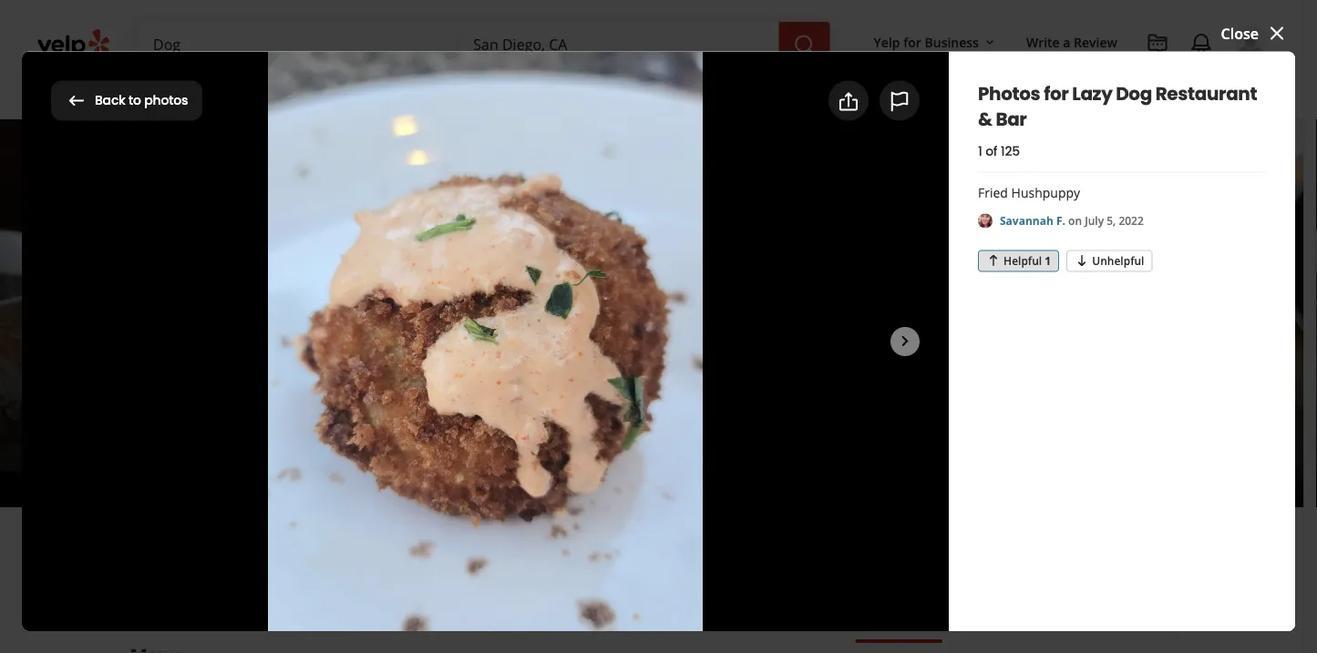 Task type: locate. For each thing, give the bounding box(es) containing it.
burgers
[[197, 210, 253, 230], [378, 419, 435, 439]]

photos right to
[[144, 92, 188, 110]]

previous image
[[26, 299, 47, 321]]

1 horizontal spatial write
[[1027, 33, 1060, 51]]

,
[[435, 419, 439, 439], [542, 419, 546, 439]]

savannah
[[1000, 213, 1054, 228]]

1 horizontal spatial 24 chevron down v2 image
[[505, 79, 527, 101]]

1
[[978, 143, 983, 161], [1045, 253, 1051, 268]]

for
[[904, 33, 922, 51], [1044, 81, 1069, 106], [144, 83, 179, 119]]

photos for lazy dog restaurant & bar down review
[[978, 81, 1257, 132]]

1 horizontal spatial a
[[1063, 33, 1071, 51]]

1 horizontal spatial ,
[[542, 419, 546, 439]]

1 vertical spatial 24 share v2 image
[[456, 553, 478, 575]]

hours
[[541, 452, 571, 467]]

photos for fried
[[978, 81, 1041, 106]]

0 horizontal spatial add
[[342, 554, 371, 574]]

search image
[[794, 34, 816, 56]]

0 horizontal spatial ,
[[435, 419, 439, 439]]

bar for (404)
[[476, 83, 520, 119]]

1 vertical spatial burgers
[[378, 419, 435, 439]]

1 vertical spatial add
[[342, 554, 371, 574]]

24 share v2 image left share
[[456, 553, 478, 575]]

day)
[[470, 450, 500, 469]]

lazy down review
[[1073, 81, 1113, 106]]

1 horizontal spatial food
[[911, 560, 955, 585]]

add for add photo
[[342, 554, 371, 574]]

steak
[[553, 210, 592, 230]]

food right order
[[911, 560, 955, 585]]

restaurant up inside
[[303, 83, 446, 119]]

5,
[[1107, 213, 1116, 228]]

a inside write a review link
[[1063, 33, 1071, 51]]

0 vertical spatial 1
[[978, 143, 983, 161]]

food
[[507, 419, 542, 439], [911, 560, 955, 585]]

add photos link
[[814, 81, 957, 121]]

4 photo of lazy dog restaurant & bar - san diego, ca, us. image from the left
[[1284, 119, 1318, 508]]

0 horizontal spatial dog
[[246, 83, 297, 119]]

lazy up '3.9 star rating' image
[[238, 311, 336, 372]]

0 horizontal spatial 24 share v2 image
[[456, 553, 478, 575]]

2 , from the left
[[542, 419, 546, 439]]

0 vertical spatial food
[[507, 419, 542, 439]]

1 left the of
[[978, 143, 983, 161]]

for down write a review link
[[1044, 81, 1069, 106]]

tab
[[856, 607, 943, 644], [943, 607, 1029, 644]]

, up (next
[[435, 419, 439, 439]]

1 horizontal spatial add
[[859, 90, 888, 111]]

1 vertical spatial tab list
[[51, 209, 738, 246]]

yelp
[[874, 33, 900, 51]]

1 of 125
[[978, 143, 1020, 161]]

am
[[325, 450, 348, 469], [401, 450, 424, 469]]

lazy dog restaurant & bar
[[238, 311, 820, 372]]

12:00
[[360, 450, 397, 469]]

1 services from the left
[[319, 81, 367, 98]]

0 horizontal spatial for
[[144, 83, 179, 119]]

16 nothelpful v2 image
[[1075, 253, 1090, 268]]

2 photo of lazy dog restaurant & bar - san diego, ca, us. image from the left
[[313, 119, 895, 508]]

more link
[[542, 66, 628, 119]]

0 vertical spatial 24 share v2 image
[[838, 91, 860, 113]]

125
[[1001, 143, 1020, 161]]

1 horizontal spatial am
[[401, 450, 424, 469]]

tab list
[[51, 150, 692, 187], [51, 209, 738, 246], [856, 607, 1029, 644]]

write a review
[[1027, 33, 1118, 51]]

2 horizontal spatial &
[[978, 106, 993, 132]]

share
[[485, 554, 527, 574]]

0 horizontal spatial photos
[[51, 83, 139, 119]]

photos
[[892, 90, 942, 111], [144, 92, 188, 110]]

a left review
[[1063, 33, 1071, 51]]

0 vertical spatial a
[[1063, 33, 1071, 51]]

share button
[[440, 544, 542, 584]]

0 horizontal spatial bar
[[476, 83, 520, 119]]

dog up "3.9"
[[345, 311, 434, 372]]

inside (294)
[[375, 151, 455, 171]]

order food
[[856, 560, 955, 585]]

1 horizontal spatial photos
[[892, 90, 942, 111]]

24 chevron down v2 image inside home services link
[[371, 79, 393, 101]]

restaurant inside photos for lazy dog restaurant & bar
[[1156, 81, 1257, 106]]

lazy right to
[[185, 83, 241, 119]]

1 horizontal spatial burgers
[[378, 419, 435, 439]]

(294)
[[421, 151, 455, 171]]

restaurant down "notifications" image
[[1156, 81, 1257, 106]]

photo of lazy dog restaurant & bar - san diego, ca, us. image
[[0, 119, 313, 508], [313, 119, 895, 508], [895, 119, 1284, 508], [1284, 119, 1318, 508]]

(new)
[[624, 419, 667, 439]]

steak (79)
[[553, 210, 622, 230]]

0 horizontal spatial 24 chevron down v2 image
[[371, 79, 393, 101]]

11:00
[[284, 450, 321, 469]]

add right 24 camera v2 image
[[342, 554, 371, 574]]

a for review
[[1063, 33, 1071, 51]]

photos for lazy dog restaurant & bar for drink (404)
[[51, 83, 520, 119]]

1 photo of lazy dog restaurant & bar - san diego, ca, us. image from the left
[[0, 119, 313, 508]]

None search field
[[139, 22, 834, 66]]

16 chevron down v2 image
[[983, 35, 997, 50]]

(2,695
[[434, 379, 476, 399]]

24 chevron down v2 image inside more link
[[591, 79, 613, 101]]

services right home
[[319, 81, 367, 98]]

1 horizontal spatial services
[[453, 81, 502, 98]]

bar
[[476, 83, 520, 119], [996, 106, 1027, 132], [744, 311, 820, 372]]

0 horizontal spatial photos
[[144, 92, 188, 110]]

reviews)
[[479, 379, 538, 399]]

1 vertical spatial food
[[911, 560, 955, 585]]

photos for lazy dog restaurant & bar
[[978, 81, 1257, 132], [51, 83, 520, 119]]

dog down projects "icon" at the right top
[[1116, 81, 1152, 106]]

1 horizontal spatial photos
[[978, 81, 1041, 106]]

burgers up 12:00
[[378, 419, 435, 439]]

1 horizontal spatial 1
[[1045, 253, 1051, 268]]

add
[[859, 90, 888, 111], [342, 554, 371, 574]]

more
[[556, 81, 588, 98]]

0 horizontal spatial services
[[319, 81, 367, 98]]

auto services
[[422, 81, 502, 98]]

1 right helpful
[[1045, 253, 1051, 268]]

dog
[[1116, 81, 1152, 106], [246, 83, 297, 119], [345, 311, 434, 372]]

1 horizontal spatial bar
[[744, 311, 820, 372]]

dog up 'drink'
[[246, 83, 297, 119]]

1 vertical spatial write
[[174, 554, 212, 574]]

tab list up the salads (140)
[[51, 150, 692, 187]]

2 horizontal spatial dog
[[1116, 81, 1152, 106]]

2 horizontal spatial 24 chevron down v2 image
[[591, 79, 613, 101]]

for right yelp
[[904, 33, 922, 51]]

0 vertical spatial burgers
[[197, 210, 253, 230]]

restaurant for drink (404)
[[303, 83, 446, 119]]

photos for lazy dog restaurant & bar for fried hushpuppy
[[978, 81, 1257, 132]]

for right to
[[144, 83, 179, 119]]

3 24 chevron down v2 image from the left
[[591, 79, 613, 101]]

24 chevron down v2 image inside auto services link
[[505, 79, 527, 101]]

menu (196)
[[485, 151, 563, 171]]

hushpuppy
[[1012, 184, 1081, 202]]

2 24 chevron down v2 image from the left
[[505, 79, 527, 101]]

0 horizontal spatial burgers
[[197, 210, 253, 230]]

am down the burgers link
[[401, 450, 424, 469]]

1 horizontal spatial for
[[904, 33, 922, 51]]

services for auto services
[[453, 81, 502, 98]]

0 horizontal spatial photos for lazy dog restaurant & bar
[[51, 83, 520, 119]]

1 horizontal spatial dog
[[345, 311, 434, 372]]

(126)
[[490, 210, 524, 230]]

search image
[[1237, 94, 1252, 108]]

tab list down inside
[[51, 209, 738, 246]]

tab list down order food
[[856, 607, 1029, 644]]

3.9 (2,695 reviews)
[[409, 379, 538, 399]]

photos for drink
[[51, 83, 139, 119]]

, up see hours
[[542, 419, 546, 439]]

$$
[[338, 419, 354, 439]]

24 close v2 image
[[1266, 23, 1288, 44]]

2 services from the left
[[453, 81, 502, 98]]

0 horizontal spatial write
[[174, 554, 212, 574]]

write a review
[[174, 554, 275, 574]]

outside
[[592, 151, 647, 171]]

2 horizontal spatial bar
[[996, 106, 1027, 132]]

24 share v2 image
[[838, 91, 860, 113], [456, 553, 478, 575]]

1 horizontal spatial photos for lazy dog restaurant & bar
[[978, 81, 1257, 132]]

salads (140)
[[320, 210, 403, 230]]

24 add photo v2 image
[[830, 90, 851, 112]]

restaurants
[[153, 81, 225, 98]]

0 horizontal spatial a
[[215, 554, 225, 574]]

am left '-'
[[325, 450, 348, 469]]

restaurant up reviews)
[[443, 311, 692, 372]]

1 vertical spatial 1
[[1045, 253, 1051, 268]]

photos for lazy dog restaurant & bar up 'drink'
[[51, 83, 520, 119]]

24 chevron down v2 image left auto
[[371, 79, 393, 101]]

write left review
[[1027, 33, 1060, 51]]

24 chevron down v2 image right more
[[591, 79, 613, 101]]

home services
[[279, 81, 367, 98]]

Search photos text field
[[968, 83, 1266, 119]]

1 24 chevron down v2 image from the left
[[371, 79, 393, 101]]

24 share v2 image left 24 flag v2 icon
[[838, 91, 860, 113]]

write inside write a review link
[[174, 554, 212, 574]]

next photo image
[[894, 331, 916, 353]]

services right auto
[[453, 81, 502, 98]]

0 horizontal spatial am
[[325, 450, 348, 469]]

food up see
[[507, 419, 542, 439]]

review
[[229, 554, 275, 574]]

write
[[1027, 33, 1060, 51], [174, 554, 212, 574]]

a left "review" in the left bottom of the page
[[215, 554, 225, 574]]

24 chevron down v2 image
[[371, 79, 393, 101], [505, 79, 527, 101], [591, 79, 613, 101]]

write inside write a review link
[[1027, 33, 1060, 51]]

a
[[1063, 33, 1071, 51], [215, 554, 225, 574]]

restaurants link
[[139, 66, 265, 119]]

24 chevron down v2 image right auto services
[[505, 79, 527, 101]]

on
[[1069, 213, 1082, 228]]

(2,695 reviews) link
[[434, 379, 538, 399]]

0 horizontal spatial food
[[507, 419, 542, 439]]

burgers left (197) on the top of the page
[[197, 210, 253, 230]]

fried hushpuppy
[[978, 184, 1081, 202]]

0 vertical spatial add
[[859, 90, 888, 111]]

1 vertical spatial a
[[215, 554, 225, 574]]

add for add photos
[[859, 90, 888, 111]]

write left "review" in the left bottom of the page
[[174, 554, 212, 574]]

business
[[925, 33, 979, 51]]

a inside write a review link
[[215, 554, 225, 574]]

24 chevron down v2 image for home services
[[371, 79, 393, 101]]

lazy
[[1073, 81, 1113, 106], [185, 83, 241, 119], [238, 311, 336, 372]]

add left 24 flag v2 icon
[[859, 90, 888, 111]]

projects image
[[1147, 33, 1169, 55]]

for for drink (404)
[[144, 83, 179, 119]]

restaurant
[[1156, 81, 1257, 106], [303, 83, 446, 119], [443, 311, 692, 372]]

0 vertical spatial write
[[1027, 33, 1060, 51]]

photos down yelp for business
[[892, 90, 942, 111]]

0 vertical spatial tab list
[[51, 150, 692, 187]]

services
[[319, 81, 367, 98], [453, 81, 502, 98]]

see
[[519, 452, 538, 467]]

2 horizontal spatial for
[[1044, 81, 1069, 106]]

of
[[986, 143, 998, 161]]

0 horizontal spatial &
[[451, 83, 471, 119]]

notifications image
[[1191, 33, 1213, 55]]



Task type: describe. For each thing, give the bounding box(es) containing it.
write a review link
[[130, 544, 290, 584]]

1 horizontal spatial 24 share v2 image
[[838, 91, 860, 113]]

(99)
[[651, 151, 677, 171]]

1 horizontal spatial &
[[700, 311, 735, 372]]

dessert (126)
[[432, 210, 524, 230]]

salads
[[320, 210, 365, 230]]

3 photo of lazy dog restaurant & bar - san diego, ca, us. image from the left
[[895, 119, 1284, 508]]

to
[[129, 92, 141, 110]]

24 share v2 image inside share button
[[456, 553, 478, 575]]

add photos
[[859, 90, 942, 111]]

(404)
[[312, 151, 346, 171]]

(next
[[428, 450, 466, 469]]

yelp for business
[[874, 33, 979, 51]]

2 tab from the left
[[943, 607, 1029, 644]]

restaurant for fried hushpuppy
[[1156, 81, 1257, 106]]

order
[[856, 560, 908, 585]]

home
[[279, 81, 315, 98]]

close
[[1221, 23, 1259, 43]]

add photo link
[[297, 544, 433, 584]]

dessert
[[432, 210, 486, 230]]

inside
[[375, 151, 417, 171]]

yelp for business button
[[867, 26, 1005, 58]]

f.
[[1057, 213, 1066, 228]]

back
[[95, 92, 126, 110]]

for inside button
[[904, 33, 922, 51]]

-
[[352, 450, 356, 469]]

24 camera v2 image
[[313, 553, 335, 575]]

2022
[[1119, 213, 1144, 228]]

savannah f. link
[[1000, 213, 1069, 228]]

24 save outline v2 image
[[565, 553, 587, 575]]

24 flag v2 image
[[889, 91, 911, 113]]

auto
[[422, 81, 450, 98]]

24 arrow left v2 image
[[66, 90, 88, 112]]

burgers link
[[378, 419, 435, 439]]

review
[[1074, 33, 1118, 51]]

american
[[550, 419, 620, 439]]

delivery tab panel
[[856, 644, 1029, 651]]

0 horizontal spatial 1
[[978, 143, 983, 161]]

burgers , comfort food , american (new)
[[378, 419, 667, 439]]

1 am from the left
[[325, 450, 348, 469]]

3.9 star rating image
[[238, 375, 398, 404]]

(38)
[[697, 210, 723, 230]]

comfort food link
[[443, 419, 542, 439]]

tab list containing drink (404)
[[51, 150, 692, 187]]

write for write a review
[[174, 554, 212, 574]]

(79)
[[596, 210, 622, 230]]

drink (404)
[[269, 151, 346, 171]]

helpful
[[1004, 253, 1042, 268]]

july
[[1085, 213, 1104, 228]]

auto services link
[[407, 66, 542, 119]]

write a review link
[[1019, 26, 1125, 58]]

& for drink (404)
[[451, 83, 471, 119]]

dog for drink (404)
[[246, 83, 297, 119]]

comfort
[[443, 419, 503, 439]]

photos inside button
[[144, 92, 188, 110]]

for for fried hushpuppy
[[1044, 81, 1069, 106]]

open
[[238, 450, 276, 469]]

16 helpful v2 image
[[987, 253, 1001, 268]]

& for fried hushpuppy
[[978, 106, 993, 132]]

a for review
[[215, 554, 225, 574]]

write for write a review
[[1027, 33, 1060, 51]]

24 chevron down v2 image for auto services
[[505, 79, 527, 101]]

(140)
[[369, 210, 403, 230]]

burgers for burgers , comfort food , american (new)
[[378, 419, 435, 439]]

claimed
[[256, 419, 314, 439]]

menu
[[485, 151, 525, 171]]

services for home services
[[319, 81, 367, 98]]

soups
[[651, 210, 693, 230]]

tab list containing burgers (197)
[[51, 209, 738, 246]]

photo
[[375, 554, 417, 574]]

see hours
[[519, 452, 571, 467]]

helpful 1
[[1004, 253, 1051, 268]]

open 11:00 am - 12:00 am (next day)
[[238, 450, 500, 469]]

24 chevron down v2 image for more
[[591, 79, 613, 101]]

lazy for fried hushpuppy
[[1073, 81, 1113, 106]]

save
[[594, 554, 630, 574]]

savannah f. on july 5, 2022
[[1000, 213, 1144, 228]]

1 , from the left
[[435, 419, 439, 439]]

soups (38)
[[651, 210, 723, 230]]

american (new) link
[[550, 419, 667, 439]]

2 am from the left
[[401, 450, 424, 469]]

3.9
[[409, 379, 430, 399]]

home services link
[[265, 66, 407, 119]]

save button
[[550, 544, 645, 584]]

unhelpful button
[[1067, 250, 1153, 272]]

business categories element
[[139, 66, 1267, 119]]

drink
[[269, 151, 308, 171]]

outside (99)
[[592, 151, 677, 171]]

(197)
[[256, 210, 291, 230]]

1 tab from the left
[[856, 607, 943, 644]]

dog for fried hushpuppy
[[1116, 81, 1152, 106]]

burgers (197)
[[197, 210, 291, 230]]

(196)
[[529, 151, 563, 171]]

see hours link
[[511, 450, 579, 471]]

fried
[[978, 184, 1008, 202]]

user actions element
[[859, 23, 1293, 135]]

lazy for drink (404)
[[185, 83, 241, 119]]

back to photos
[[95, 92, 188, 110]]

add photo
[[342, 554, 417, 574]]

unhelpful
[[1093, 253, 1145, 268]]

bar for hushpuppy
[[996, 106, 1027, 132]]

burgers for burgers (197)
[[197, 210, 253, 230]]

2 vertical spatial tab list
[[856, 607, 1029, 644]]

close button
[[1221, 22, 1288, 44]]



Task type: vqa. For each thing, say whether or not it's contained in the screenshot.
Close icon within Expand the map to get a better look at the businesses near you. "tooltip"
no



